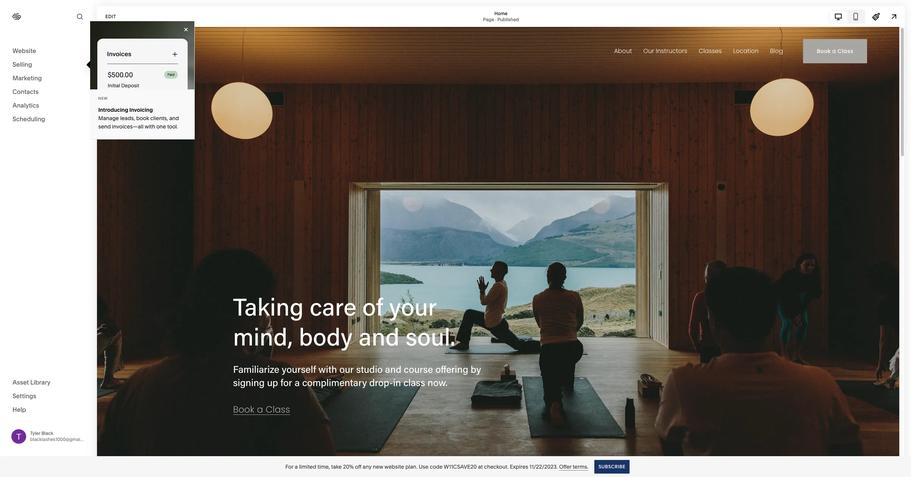 Task type: vqa. For each thing, say whether or not it's contained in the screenshot.
topmost Linked
no



Task type: describe. For each thing, give the bounding box(es) containing it.
book
[[136, 115, 149, 122]]

published
[[497, 16, 519, 22]]

new
[[373, 463, 383, 470]]

blacklashes1000@gmail.com
[[30, 436, 92, 442]]

expires
[[510, 463, 528, 470]]

selling link
[[13, 60, 84, 69]]

offer
[[559, 463, 572, 470]]

·
[[495, 16, 496, 22]]

contacts link
[[13, 88, 84, 97]]

with
[[145, 123, 155, 130]]

help
[[13, 406, 26, 413]]

a
[[295, 463, 298, 470]]

20%
[[343, 463, 354, 470]]

new
[[98, 96, 108, 100]]

11/22/2023.
[[530, 463, 558, 470]]

code
[[430, 463, 443, 470]]

offer terms. link
[[559, 463, 589, 470]]

website
[[13, 47, 36, 55]]

marketing
[[13, 74, 42, 82]]

w11csave20
[[444, 463, 477, 470]]

invoices—all
[[112, 123, 143, 130]]

manage
[[98, 115, 119, 122]]

at
[[478, 463, 483, 470]]

invoicing
[[129, 106, 153, 113]]

introducing invoicing manage leads, book clients, and send invoices—all with one tool.
[[98, 106, 179, 130]]

clients,
[[150, 115, 168, 122]]

for a limited time, take 20% off any new website plan. use code w11csave20 at checkout. expires 11/22/2023. offer terms.
[[285, 463, 589, 470]]

marketing link
[[13, 74, 84, 83]]

library
[[30, 378, 50, 386]]

tyler
[[30, 430, 40, 436]]

settings
[[13, 392, 36, 400]]

plan.
[[405, 463, 418, 470]]

subscribe
[[599, 464, 626, 469]]



Task type: locate. For each thing, give the bounding box(es) containing it.
scheduling
[[13, 115, 45, 123]]

off
[[355, 463, 361, 470]]

website
[[384, 463, 404, 470]]

analytics link
[[13, 101, 84, 110]]

introducing
[[98, 106, 128, 113]]

selling
[[13, 61, 32, 68]]

home page · published
[[483, 10, 519, 22]]

subscribe button
[[595, 460, 630, 473]]

terms.
[[573, 463, 589, 470]]

settings link
[[13, 392, 84, 401]]

tool.
[[167, 123, 178, 130]]

contacts
[[13, 88, 39, 95]]

limited
[[299, 463, 316, 470]]

scheduling link
[[13, 115, 84, 124]]

help link
[[13, 405, 26, 414]]

edit button
[[100, 9, 121, 23]]

page
[[483, 16, 494, 22]]

for
[[285, 463, 293, 470]]

take
[[331, 463, 342, 470]]

analytics
[[13, 102, 39, 109]]

leads,
[[120, 115, 135, 122]]

use
[[419, 463, 429, 470]]

black
[[41, 430, 53, 436]]

and
[[169, 115, 179, 122]]

asset
[[13, 378, 29, 386]]

checkout.
[[484, 463, 509, 470]]

asset library
[[13, 378, 50, 386]]

website link
[[13, 47, 84, 56]]

one
[[156, 123, 166, 130]]

any
[[363, 463, 372, 470]]

edit
[[105, 13, 116, 19]]

asset library link
[[13, 378, 84, 387]]

send
[[98, 123, 111, 130]]

tyler black blacklashes1000@gmail.com
[[30, 430, 92, 442]]

tab list
[[830, 10, 865, 23]]

home
[[495, 10, 508, 16]]

time,
[[318, 463, 330, 470]]



